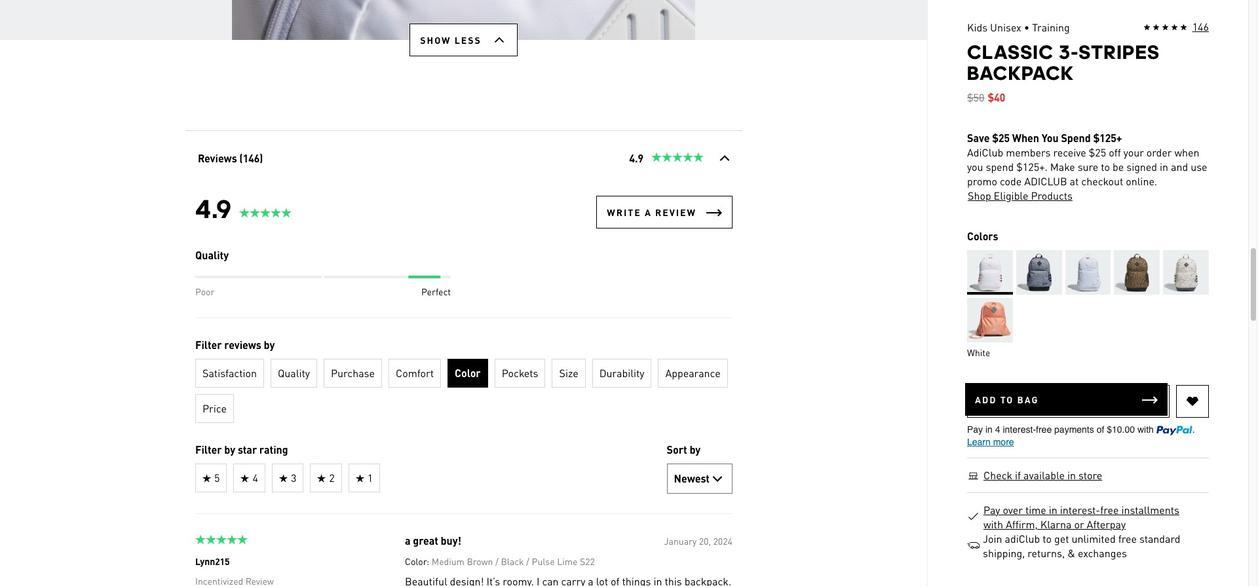 Task type: describe. For each thing, give the bounding box(es) containing it.
eligible
[[994, 189, 1029, 203]]

1 link
[[348, 464, 380, 493]]

to
[[1001, 394, 1015, 406]]

appearance
[[666, 367, 721, 380]]

in for interest-
[[1050, 504, 1058, 517]]

kids
[[968, 20, 988, 34]]

size
[[559, 367, 578, 380]]

product color: white / onix / beige image
[[1164, 250, 1210, 295]]

show less
[[420, 34, 482, 46]]

product color: pink / silver metallic image
[[968, 298, 1014, 343]]

pay over time in interest-free installments with affirm, klarna or afterpay
[[984, 504, 1180, 532]]

adiclub
[[1006, 532, 1041, 546]]

comfort
[[396, 367, 434, 380]]

medium
[[432, 556, 464, 568]]

save
[[968, 131, 990, 145]]

shop eligible products link
[[968, 189, 1074, 203]]

or
[[1075, 518, 1085, 532]]

sure
[[1078, 160, 1099, 174]]

when
[[1013, 131, 1040, 145]]

unlimited
[[1072, 532, 1116, 546]]

shop
[[968, 189, 992, 203]]

interest-
[[1061, 504, 1101, 517]]

training
[[1033, 20, 1071, 34]]

in inside save $25 when you spend $125+ adiclub members receive $25 off your order when you spend $125+. make sure to be signed in and use promo code adiclub at checkout online. shop eligible products
[[1161, 160, 1169, 174]]

check if available in store
[[984, 469, 1103, 483]]

durability link
[[592, 359, 652, 388]]

spend
[[1062, 131, 1092, 145]]

if
[[1016, 469, 1022, 483]]

january 20, 2024
[[664, 536, 733, 548]]

5 link
[[195, 464, 227, 493]]

1 horizontal spatial by
[[264, 338, 275, 352]]

code
[[1001, 174, 1022, 188]]

5
[[214, 471, 220, 485]]

buy!
[[441, 534, 461, 548]]

affirm,
[[1006, 518, 1038, 532]]

sort by
[[667, 443, 701, 457]]

lime
[[557, 556, 578, 568]]

product color: white image
[[968, 250, 1014, 295]]

product color: grey image
[[1017, 250, 1063, 295]]

quality
[[278, 367, 310, 380]]

satisfaction link
[[195, 359, 264, 388]]

classic
[[968, 41, 1055, 64]]

3-
[[1059, 41, 1080, 64]]

brown
[[467, 556, 493, 568]]

adiclub
[[968, 146, 1004, 159]]

at
[[1070, 174, 1080, 188]]

reviews
[[198, 151, 237, 165]]

pockets
[[502, 367, 538, 380]]

newest
[[674, 472, 710, 486]]

free for unlimited
[[1119, 532, 1138, 546]]

free for interest-
[[1101, 504, 1120, 517]]

promo
[[968, 174, 998, 188]]

2 link
[[310, 464, 342, 493]]

exchanges
[[1079, 547, 1128, 561]]

perfect
[[421, 286, 451, 298]]

color
[[455, 367, 481, 380]]

pockets link
[[494, 359, 546, 388]]

installments
[[1122, 504, 1180, 517]]

products
[[1032, 189, 1073, 203]]

to inside save $25 when you spend $125+ adiclub members receive $25 off your order when you spend $125+. make sure to be signed in and use promo code adiclub at checkout online. shop eligible products
[[1102, 160, 1111, 174]]

a great buy!
[[405, 534, 461, 548]]

your
[[1124, 146, 1145, 159]]

filter by star rating
[[195, 443, 288, 457]]

3 link
[[272, 464, 303, 493]]

make
[[1051, 160, 1076, 174]]

show less button
[[410, 24, 518, 56]]

none field containing newest
[[667, 464, 733, 494]]

•
[[1025, 20, 1030, 34]]

2024
[[713, 536, 733, 548]]

order
[[1147, 146, 1173, 159]]

backpack
[[968, 62, 1075, 85]]

quality
[[195, 249, 229, 262]]

members
[[1007, 146, 1051, 159]]

price
[[202, 402, 226, 416]]

join adiclub to get unlimited free standard shipping, returns, & exchanges
[[984, 532, 1181, 561]]

to inside join adiclub to get unlimited free standard shipping, returns, & exchanges
[[1043, 532, 1052, 546]]

when
[[1175, 146, 1200, 159]]

pay
[[984, 504, 1001, 517]]

standard
[[1140, 532, 1181, 546]]

product color: light grey image
[[1066, 250, 1112, 295]]

online.
[[1127, 174, 1158, 188]]



Task type: locate. For each thing, give the bounding box(es) containing it.
comfort link
[[388, 359, 441, 388]]

free down afterpay
[[1119, 532, 1138, 546]]

time
[[1026, 504, 1047, 517]]

store
[[1079, 469, 1103, 483]]

1
[[367, 471, 373, 485]]

lynn215
[[195, 556, 229, 568]]

less
[[455, 34, 482, 46]]

&
[[1068, 547, 1076, 561]]

in inside button
[[1068, 469, 1077, 483]]

a inside write a review button
[[645, 207, 652, 218]]

returns,
[[1028, 547, 1066, 561]]

in for store
[[1068, 469, 1077, 483]]

1 horizontal spatial 4.9
[[629, 151, 644, 165]]

dropdown image
[[710, 471, 726, 487]]

show
[[420, 34, 451, 46]]

filter
[[195, 338, 222, 352], [195, 443, 222, 457]]

to
[[1102, 160, 1111, 174], [1043, 532, 1052, 546]]

purchase
[[331, 367, 375, 380]]

1 vertical spatial 4.9
[[195, 193, 232, 224]]

by
[[264, 338, 275, 352], [224, 443, 235, 457], [690, 443, 701, 457]]

s22
[[580, 556, 595, 568]]

1 horizontal spatial $25
[[1090, 146, 1107, 159]]

None field
[[667, 464, 733, 494]]

20,
[[699, 536, 711, 548]]

black
[[501, 556, 524, 568]]

1 vertical spatial to
[[1043, 532, 1052, 546]]

0 vertical spatial free
[[1101, 504, 1120, 517]]

4 link
[[233, 464, 265, 493]]

checkout
[[1082, 174, 1124, 188]]

by for filter by star rating
[[224, 443, 235, 457]]

a left great
[[405, 534, 410, 548]]

0 vertical spatial in
[[1161, 160, 1169, 174]]

free up afterpay
[[1101, 504, 1120, 517]]

unisex
[[991, 20, 1022, 34]]

filter for filter reviews by
[[195, 338, 222, 352]]

0 vertical spatial a
[[645, 207, 652, 218]]

pulse
[[532, 556, 555, 568]]

$25 up 'sure'
[[1090, 146, 1107, 159]]

appearance link
[[658, 359, 728, 388]]

/
[[495, 556, 499, 568], [526, 556, 530, 568]]

color:
[[405, 556, 429, 568]]

by left star
[[224, 443, 235, 457]]

over
[[1003, 504, 1023, 517]]

size link
[[552, 359, 586, 388]]

0 horizontal spatial a
[[405, 534, 410, 548]]

filter for filter by star rating
[[195, 443, 222, 457]]

4.9 up write
[[629, 151, 644, 165]]

1 horizontal spatial /
[[526, 556, 530, 568]]

0 vertical spatial to
[[1102, 160, 1111, 174]]

pay over time in interest-free installments with affirm, klarna or afterpay link
[[984, 504, 1201, 532]]

free inside pay over time in interest-free installments with affirm, klarna or afterpay
[[1101, 504, 1120, 517]]

146
[[1193, 20, 1210, 33]]

stripes
[[1080, 41, 1161, 64]]

4.9 up quality
[[195, 193, 232, 224]]

1 vertical spatial $25
[[1090, 146, 1107, 159]]

1 horizontal spatial in
[[1068, 469, 1077, 483]]

purchase link
[[324, 359, 382, 388]]

1 vertical spatial in
[[1068, 469, 1077, 483]]

write
[[607, 207, 641, 218]]

4.9
[[629, 151, 644, 165], [195, 193, 232, 224]]

1 horizontal spatial to
[[1102, 160, 1111, 174]]

rating
[[259, 443, 288, 457]]

/ left 'pulse'
[[526, 556, 530, 568]]

colors
[[968, 229, 999, 243]]

2 horizontal spatial by
[[690, 443, 701, 457]]

in left store
[[1068, 469, 1077, 483]]

0 horizontal spatial by
[[224, 443, 235, 457]]

0 vertical spatial $25
[[993, 131, 1010, 145]]

product color: medium brown / black / pulse lime s22 image
[[1115, 250, 1161, 295]]

check
[[984, 469, 1013, 483]]

$50
[[968, 90, 985, 104]]

free
[[1101, 504, 1120, 517], [1119, 532, 1138, 546]]

use
[[1191, 160, 1208, 174]]

by for sort by
[[690, 443, 701, 457]]

price link
[[195, 395, 234, 424]]

/ left black
[[495, 556, 499, 568]]

add
[[976, 394, 998, 406]]

1 / from the left
[[495, 556, 499, 568]]

in down 'order' at the top of page
[[1161, 160, 1169, 174]]

1 vertical spatial filter
[[195, 443, 222, 457]]

1 horizontal spatial a
[[645, 207, 652, 218]]

4
[[252, 471, 258, 485]]

color: medium brown / black / pulse lime s22
[[405, 556, 595, 568]]

to up returns,
[[1043, 532, 1052, 546]]

white
[[968, 347, 991, 359]]

0 horizontal spatial to
[[1043, 532, 1052, 546]]

spend
[[986, 160, 1015, 174]]

add to bag
[[976, 394, 1040, 406]]

0 horizontal spatial 4.9
[[195, 193, 232, 224]]

in inside pay over time in interest-free installments with affirm, klarna or afterpay
[[1050, 504, 1058, 517]]

2 filter from the top
[[195, 443, 222, 457]]

2 vertical spatial in
[[1050, 504, 1058, 517]]

to left be
[[1102, 160, 1111, 174]]

a
[[645, 207, 652, 218], [405, 534, 410, 548]]

january
[[664, 536, 697, 548]]

3
[[291, 471, 296, 485]]

1 vertical spatial a
[[405, 534, 410, 548]]

0 vertical spatial 4.9
[[629, 151, 644, 165]]

0 horizontal spatial /
[[495, 556, 499, 568]]

filter reviews by
[[195, 338, 275, 352]]

by right sort
[[690, 443, 701, 457]]

0 horizontal spatial $25
[[993, 131, 1010, 145]]

klarna
[[1041, 518, 1072, 532]]

join
[[984, 532, 1003, 546]]

reviews (146)
[[198, 151, 263, 165]]

review
[[655, 207, 697, 218]]

1 filter from the top
[[195, 338, 222, 352]]

0 horizontal spatial in
[[1050, 504, 1058, 517]]

free inside join adiclub to get unlimited free standard shipping, returns, & exchanges
[[1119, 532, 1138, 546]]

you
[[1042, 131, 1059, 145]]

$125+.
[[1017, 160, 1048, 174]]

in up klarna
[[1050, 504, 1058, 517]]

satisfaction
[[202, 367, 257, 380]]

receive
[[1054, 146, 1087, 159]]

filter left reviews
[[195, 338, 222, 352]]

1 vertical spatial free
[[1119, 532, 1138, 546]]

a right write
[[645, 207, 652, 218]]

2 horizontal spatial in
[[1161, 160, 1169, 174]]

adiclub
[[1025, 174, 1068, 188]]

bag
[[1018, 394, 1040, 406]]

you
[[968, 160, 984, 174]]

color link
[[448, 359, 488, 388]]

2 / from the left
[[526, 556, 530, 568]]

reviews
[[224, 338, 261, 352]]

by right reviews
[[264, 338, 275, 352]]

$25 up adiclub
[[993, 131, 1010, 145]]

0 vertical spatial filter
[[195, 338, 222, 352]]

quality link
[[270, 359, 317, 388]]

great
[[413, 534, 438, 548]]

filter up 5 link
[[195, 443, 222, 457]]



Task type: vqa. For each thing, say whether or not it's contained in the screenshot.
the Women's Originals White Classic Superlite No-Show Socks 6 Pairs image
no



